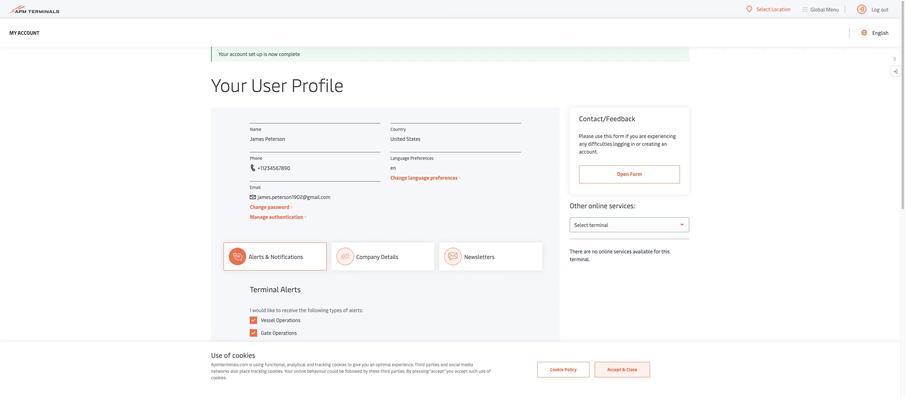 Task type: locate. For each thing, give the bounding box(es) containing it.
no
[[593, 248, 598, 255]]

notifications
[[271, 253, 303, 261]]

an for this
[[662, 141, 668, 147]]

would right i
[[253, 307, 266, 314]]

analytical
[[287, 362, 306, 368]]

operations down vessel operations
[[273, 330, 297, 337]]

you down behaviour
[[305, 376, 313, 383]]

alerts & notifications button
[[224, 243, 327, 271]]

you
[[630, 133, 639, 140], [362, 362, 369, 368], [447, 369, 454, 375], [305, 376, 313, 383]]

1 vertical spatial online
[[599, 248, 613, 255]]

your
[[219, 50, 229, 57], [211, 72, 247, 97], [284, 369, 293, 375]]

email
[[250, 185, 261, 191]]

and up behaviour
[[307, 362, 314, 368]]

+11234567890
[[258, 165, 290, 172]]

your inside use of cookies apmterminals.com is using functional, analytical and tracking cookies to give you an optimal experience. third parties and social media networks also place tracking cookies. your online behaviour could be followed by these third parties. by pressing "accept" you accept such use of cookies.
[[284, 369, 293, 375]]

my account link
[[9, 29, 39, 37]]

is right the up
[[264, 50, 267, 57]]

terminal.
[[570, 256, 590, 263]]

would
[[253, 307, 266, 314], [290, 376, 304, 383]]

an inside use of cookies apmterminals.com is using functional, analytical and tracking cookies to give you an optimal experience. third parties and social media networks also place tracking cookies. your online behaviour could be followed by these third parties. by pressing "accept" you accept such use of cookies.
[[370, 362, 375, 368]]

0 horizontal spatial are
[[584, 248, 591, 255]]

2 and from the left
[[441, 362, 448, 368]]

online right 'other'
[[589, 201, 608, 211]]

company details
[[357, 253, 399, 261]]

1 vertical spatial &
[[623, 367, 626, 373]]

receive down the could
[[329, 376, 345, 383]]

0 vertical spatial is
[[264, 50, 267, 57]]

0 vertical spatial cookies.
[[268, 369, 284, 375]]

cookie policy
[[551, 367, 577, 373]]

Vessel Operations checkbox
[[250, 317, 258, 325]]

use inside use of cookies apmterminals.com is using functional, analytical and tracking cookies to give you an optimal experience. third parties and social media networks also place tracking cookies. your online behaviour could be followed by these third parties. by pressing "accept" you accept such use of cookies.
[[479, 369, 486, 375]]

& for close
[[623, 367, 626, 373]]

is inside use of cookies apmterminals.com is using functional, analytical and tracking cookies to give you an optimal experience. third parties and social media networks also place tracking cookies. your online behaviour could be followed by these third parties. by pressing "accept" you accept such use of cookies.
[[249, 362, 252, 368]]

you right if
[[630, 133, 639, 140]]

place
[[240, 369, 250, 375]]

1 vertical spatial to
[[348, 362, 352, 368]]

experiencing
[[648, 133, 676, 140]]

1 horizontal spatial tracking
[[315, 362, 331, 368]]

of right types
[[343, 307, 348, 314]]

james
[[250, 136, 264, 142]]

0 horizontal spatial cookies.
[[211, 376, 227, 381]]

my account
[[9, 29, 39, 36]]

0 vertical spatial of
[[343, 307, 348, 314]]

1 horizontal spatial would
[[290, 376, 304, 383]]

0 horizontal spatial is
[[249, 362, 252, 368]]

1 vertical spatial an
[[370, 362, 375, 368]]

logging
[[614, 141, 630, 147]]

your for your account set up is now complete
[[219, 50, 229, 57]]

0 horizontal spatial tracking
[[251, 369, 267, 375]]

are inside 'please use this form if you are experiencing any difficulties logging in or creating an account.'
[[640, 133, 647, 140]]

use of cookies apmterminals.com is using functional, analytical and tracking cookies to give you an optimal experience. third parties and social media networks also place tracking cookies. your online behaviour could be followed by these third parties. by pressing "accept" you accept such use of cookies.
[[211, 351, 491, 381]]

1 vertical spatial is
[[249, 362, 252, 368]]

alerts inside button
[[249, 253, 264, 261]]

0 vertical spatial alerts
[[249, 253, 264, 261]]

0 vertical spatial your
[[219, 50, 229, 57]]

online down analytical
[[294, 369, 306, 375]]

accept
[[608, 367, 622, 373]]

0 horizontal spatial &
[[265, 253, 270, 261]]

rail operations
[[261, 343, 295, 350]]

use up difficulties at the right
[[595, 133, 603, 140]]

to left give
[[348, 362, 352, 368]]

0 vertical spatial receive
[[282, 307, 298, 314]]

of right such
[[487, 369, 491, 375]]

account
[[18, 29, 39, 36], [230, 50, 248, 57]]

1 vertical spatial this
[[662, 248, 670, 255]]

could
[[328, 369, 338, 375]]

terminal alerts
[[250, 285, 301, 295]]

0 vertical spatial an
[[662, 141, 668, 147]]

change down en
[[391, 175, 408, 181]]

other
[[570, 201, 587, 211]]

this right for
[[662, 248, 670, 255]]

creating
[[643, 141, 661, 147]]

receive left the
[[282, 307, 298, 314]]

1 horizontal spatial is
[[264, 50, 267, 57]]

1 vertical spatial cookies
[[332, 362, 347, 368]]

newsletters
[[465, 253, 495, 261]]

menu
[[827, 6, 840, 13]]

2 vertical spatial online
[[294, 369, 306, 375]]

operations for vessel operations
[[276, 317, 301, 324]]

account left set on the left top of page
[[230, 50, 248, 57]]

1 vertical spatial account
[[230, 50, 248, 57]]

and up "accept"
[[441, 362, 448, 368]]

operations for barge operations
[[275, 356, 300, 362]]

2 vertical spatial to
[[323, 376, 328, 383]]

operations down rail operations
[[275, 356, 300, 362]]

0 horizontal spatial like
[[267, 307, 275, 314]]

give
[[353, 362, 361, 368]]

for
[[654, 248, 661, 255]]

any
[[580, 141, 587, 147]]

is
[[264, 50, 267, 57], [249, 362, 252, 368]]

1 vertical spatial receive
[[329, 376, 345, 383]]

operations up "gate operations"
[[276, 317, 301, 324]]

an up these
[[370, 362, 375, 368]]

optimal
[[376, 362, 391, 368]]

1 horizontal spatial and
[[441, 362, 448, 368]]

complete
[[279, 50, 300, 57]]

accept
[[455, 369, 468, 375]]

1 vertical spatial would
[[290, 376, 304, 383]]

& for notifications
[[265, 253, 270, 261]]

cookies up the be
[[332, 362, 347, 368]]

& left notifications
[[265, 253, 270, 261]]

pressing
[[413, 369, 429, 375]]

your for your user profile
[[211, 72, 247, 97]]

1 vertical spatial alerts
[[281, 285, 301, 295]]

alerts left notifications
[[249, 253, 264, 261]]

2 horizontal spatial to
[[348, 362, 352, 368]]

1 horizontal spatial an
[[662, 141, 668, 147]]

to up vessel operations
[[276, 307, 281, 314]]

operations
[[276, 317, 301, 324], [273, 330, 297, 337], [271, 343, 295, 350], [275, 356, 300, 362]]

1 vertical spatial use
[[479, 369, 486, 375]]

online right the no
[[599, 248, 613, 255]]

are
[[640, 133, 647, 140], [584, 248, 591, 255]]

0 horizontal spatial account
[[18, 29, 39, 36]]

account for your
[[230, 50, 248, 57]]

please
[[580, 133, 594, 140]]

0 horizontal spatial an
[[370, 362, 375, 368]]

0 horizontal spatial this
[[604, 133, 613, 140]]

0 horizontal spatial change
[[250, 204, 267, 211]]

cookies. down networks on the bottom left of the page
[[211, 376, 227, 381]]

change up manage
[[250, 204, 267, 211]]

0 horizontal spatial use
[[479, 369, 486, 375]]

tab list
[[224, 243, 548, 271]]

name
[[250, 127, 261, 132]]

1 vertical spatial of
[[224, 351, 231, 361]]

types
[[330, 307, 342, 314]]

1 horizontal spatial of
[[343, 307, 348, 314]]

0 horizontal spatial and
[[307, 362, 314, 368]]

log out link
[[858, 0, 889, 18]]

0 horizontal spatial alerts
[[249, 253, 264, 261]]

in
[[632, 141, 636, 147]]

use right such
[[479, 369, 486, 375]]

& left close
[[623, 367, 626, 373]]

0 horizontal spatial would
[[253, 307, 266, 314]]

0 vertical spatial &
[[265, 253, 270, 261]]

account for my
[[18, 29, 39, 36]]

like down behaviour
[[315, 376, 322, 383]]

Rail Operations checkbox
[[250, 343, 258, 350]]

1 vertical spatial are
[[584, 248, 591, 255]]

0 vertical spatial cookies
[[232, 351, 255, 361]]

1 horizontal spatial account
[[230, 50, 248, 57]]

cookies. down the 'functional,'
[[268, 369, 284, 375]]

profile
[[292, 72, 344, 97]]

online
[[589, 201, 608, 211], [599, 248, 613, 255], [294, 369, 306, 375]]

language preferences en change language preferences
[[391, 156, 458, 181]]

tracking down using at the bottom of page
[[251, 369, 267, 375]]

0 vertical spatial account
[[18, 29, 39, 36]]

would down analytical
[[290, 376, 304, 383]]

are inside there are no online services available for this terminal.
[[584, 248, 591, 255]]

of up apmterminals.com in the bottom left of the page
[[224, 351, 231, 361]]

Gate Operations checkbox
[[250, 330, 258, 338]]

to down the could
[[323, 376, 328, 383]]

tracking up behaviour
[[315, 362, 331, 368]]

1 horizontal spatial this
[[662, 248, 670, 255]]

and
[[307, 362, 314, 368], [441, 362, 448, 368]]

1 horizontal spatial use
[[595, 133, 603, 140]]

i
[[250, 307, 251, 314]]

1 vertical spatial your
[[211, 72, 247, 97]]

vessel operations
[[261, 317, 301, 324]]

account right my
[[18, 29, 39, 36]]

0 horizontal spatial to
[[276, 307, 281, 314]]

0 horizontal spatial cookies
[[232, 351, 255, 361]]

alerts up the
[[281, 285, 301, 295]]

operations up barge operations
[[271, 343, 295, 350]]

are up the or
[[640, 133, 647, 140]]

1 vertical spatial change
[[250, 204, 267, 211]]

change password manage authentication
[[250, 204, 304, 221]]

2 vertical spatial of
[[487, 369, 491, 375]]

this left form
[[604, 133, 613, 140]]

be
[[339, 369, 344, 375]]

1 horizontal spatial are
[[640, 133, 647, 140]]

close
[[627, 367, 638, 373]]

like up the vessel
[[267, 307, 275, 314]]

0 vertical spatial this
[[604, 133, 613, 140]]

such
[[469, 369, 478, 375]]

an down experiencing
[[662, 141, 668, 147]]

an inside 'please use this form if you are experiencing any difficulties logging in or creating an account.'
[[662, 141, 668, 147]]

receive
[[282, 307, 298, 314], [329, 376, 345, 383]]

1 vertical spatial like
[[315, 376, 322, 383]]

1 horizontal spatial &
[[623, 367, 626, 373]]

is left using at the bottom of page
[[249, 362, 252, 368]]

by
[[407, 369, 412, 375]]

tracking
[[315, 362, 331, 368], [251, 369, 267, 375]]

1 horizontal spatial change
[[391, 175, 408, 181]]

0 vertical spatial use
[[595, 133, 603, 140]]

cookies down rail operations checkbox
[[232, 351, 255, 361]]

use
[[595, 133, 603, 140], [479, 369, 486, 375]]

2 vertical spatial your
[[284, 369, 293, 375]]

1 horizontal spatial alerts
[[281, 285, 301, 295]]

0 vertical spatial change
[[391, 175, 408, 181]]

details
[[381, 253, 399, 261]]

0 vertical spatial are
[[640, 133, 647, 140]]

are left the no
[[584, 248, 591, 255]]



Task type: vqa. For each thing, say whether or not it's contained in the screenshot.
the right Login
no



Task type: describe. For each thing, give the bounding box(es) containing it.
terminal
[[250, 285, 279, 295]]

open form
[[618, 171, 643, 178]]

up
[[257, 50, 263, 57]]

gate
[[261, 330, 272, 337]]

your account set up is now complete
[[219, 50, 300, 57]]

select location button
[[747, 6, 791, 12]]

is for set
[[264, 50, 267, 57]]

0 horizontal spatial of
[[224, 351, 231, 361]]

use inside 'please use this form if you are experiencing any difficulties logging in or creating an account.'
[[595, 133, 603, 140]]

1 vertical spatial cookies.
[[211, 376, 227, 381]]

set
[[249, 50, 256, 57]]

global menu
[[811, 6, 840, 13]]

alerts & notifications
[[249, 253, 303, 261]]

1 horizontal spatial cookies.
[[268, 369, 284, 375]]

behaviour
[[307, 369, 327, 375]]

also
[[231, 369, 239, 375]]

out
[[882, 6, 889, 13]]

global
[[811, 6, 826, 13]]

name james peterson
[[250, 127, 286, 142]]

barge operations
[[261, 356, 300, 362]]

0 horizontal spatial receive
[[282, 307, 298, 314]]

your user profile
[[211, 72, 344, 97]]

media
[[462, 362, 474, 368]]

to inside use of cookies apmterminals.com is using functional, analytical and tracking cookies to give you an optimal experience. third parties and social media networks also place tracking cookies. your online behaviour could be followed by these third parties. by pressing "accept" you accept such use of cookies.
[[348, 362, 352, 368]]

1 horizontal spatial cookies
[[332, 362, 347, 368]]

manage
[[250, 214, 268, 221]]

james.peterson1902@gmail.com
[[258, 194, 331, 201]]

0 vertical spatial like
[[267, 307, 275, 314]]

policy
[[565, 367, 577, 373]]

1 and from the left
[[307, 362, 314, 368]]

this inside there are no online services available for this terminal.
[[662, 248, 670, 255]]

vessel
[[261, 317, 275, 324]]

0 vertical spatial tracking
[[315, 362, 331, 368]]

1 vertical spatial tracking
[[251, 369, 267, 375]]

third
[[415, 362, 425, 368]]

2 horizontal spatial of
[[487, 369, 491, 375]]

online inside there are no online services available for this terminal.
[[599, 248, 613, 255]]

or
[[637, 141, 641, 147]]

contact/feedback
[[580, 114, 636, 123]]

parties.
[[391, 369, 406, 375]]

now
[[269, 50, 278, 57]]

manage authentication link
[[250, 213, 306, 221]]

available
[[633, 248, 653, 255]]

select location
[[757, 6, 791, 12]]

you down social
[[447, 369, 454, 375]]

company details button
[[332, 243, 435, 271]]

preferences
[[411, 156, 434, 161]]

english button
[[862, 19, 889, 47]]

form
[[631, 171, 643, 178]]

account.
[[580, 148, 599, 155]]

form
[[614, 133, 625, 140]]

states
[[407, 136, 421, 142]]

1 horizontal spatial like
[[315, 376, 322, 383]]

these
[[369, 369, 380, 375]]

if
[[626, 133, 629, 140]]

online inside use of cookies apmterminals.com is using functional, analytical and tracking cookies to give you an optimal experience. third parties and social media networks also place tracking cookies. your online behaviour could be followed by these third parties. by pressing "accept" you accept such use of cookies.
[[294, 369, 306, 375]]

using
[[253, 362, 264, 368]]

authentication
[[269, 214, 304, 221]]

for?
[[360, 376, 370, 383]]

1 horizontal spatial to
[[323, 376, 328, 383]]

followed
[[345, 369, 363, 375]]

0 vertical spatial to
[[276, 307, 281, 314]]

preferences
[[431, 175, 458, 181]]

change inside change password manage authentication
[[250, 204, 267, 211]]

please use this form if you are experiencing any difficulties logging in or creating an account.
[[580, 133, 676, 155]]

tab list containing alerts & notifications
[[224, 243, 548, 271]]

difficulties
[[589, 141, 613, 147]]

password
[[268, 204, 290, 211]]

0 vertical spatial online
[[589, 201, 608, 211]]

global menu button
[[798, 0, 846, 19]]

country
[[391, 127, 406, 132]]

you inside 'please use this form if you are experiencing any difficulties logging in or creating an account.'
[[630, 133, 639, 140]]

open form link
[[580, 166, 681, 184]]

alerts
[[346, 376, 359, 383]]

this inside 'please use this form if you are experiencing any difficulties logging in or creating an account.'
[[604, 133, 613, 140]]

operations for gate operations
[[273, 330, 297, 337]]

change inside language preferences en change language preferences
[[391, 175, 408, 181]]

an for cookies
[[370, 362, 375, 368]]

i would like to receive the following types of alerts:
[[250, 307, 363, 314]]

1 horizontal spatial receive
[[329, 376, 345, 383]]

parties
[[426, 362, 440, 368]]

the
[[299, 307, 307, 314]]

barge
[[261, 356, 274, 362]]

functional,
[[265, 362, 286, 368]]

which
[[250, 376, 264, 383]]

experience.
[[392, 362, 414, 368]]

location
[[772, 6, 791, 12]]

change language preferences link
[[391, 174, 461, 182]]

Barge Operations checkbox
[[250, 356, 258, 363]]

services:
[[610, 201, 636, 211]]

language
[[409, 175, 430, 181]]

newsletters button
[[440, 243, 543, 271]]

services
[[614, 248, 632, 255]]

networks
[[211, 369, 230, 375]]

other online services:
[[570, 201, 636, 211]]

peterson
[[265, 136, 286, 142]]

operations for rail operations
[[271, 343, 295, 350]]

open
[[618, 171, 629, 178]]

log out
[[872, 6, 889, 13]]

is for cookies
[[249, 362, 252, 368]]

which terminal(s) would you like to receive alerts for?
[[250, 376, 370, 383]]

gate operations
[[261, 330, 297, 337]]

0 vertical spatial would
[[253, 307, 266, 314]]

"accept"
[[430, 369, 446, 375]]

cookie
[[551, 367, 564, 373]]

company
[[357, 253, 380, 261]]

accept & close
[[608, 367, 638, 373]]

you up by
[[362, 362, 369, 368]]

phone
[[250, 156, 262, 161]]

user
[[251, 72, 287, 97]]

cookie policy link
[[538, 363, 590, 378]]



